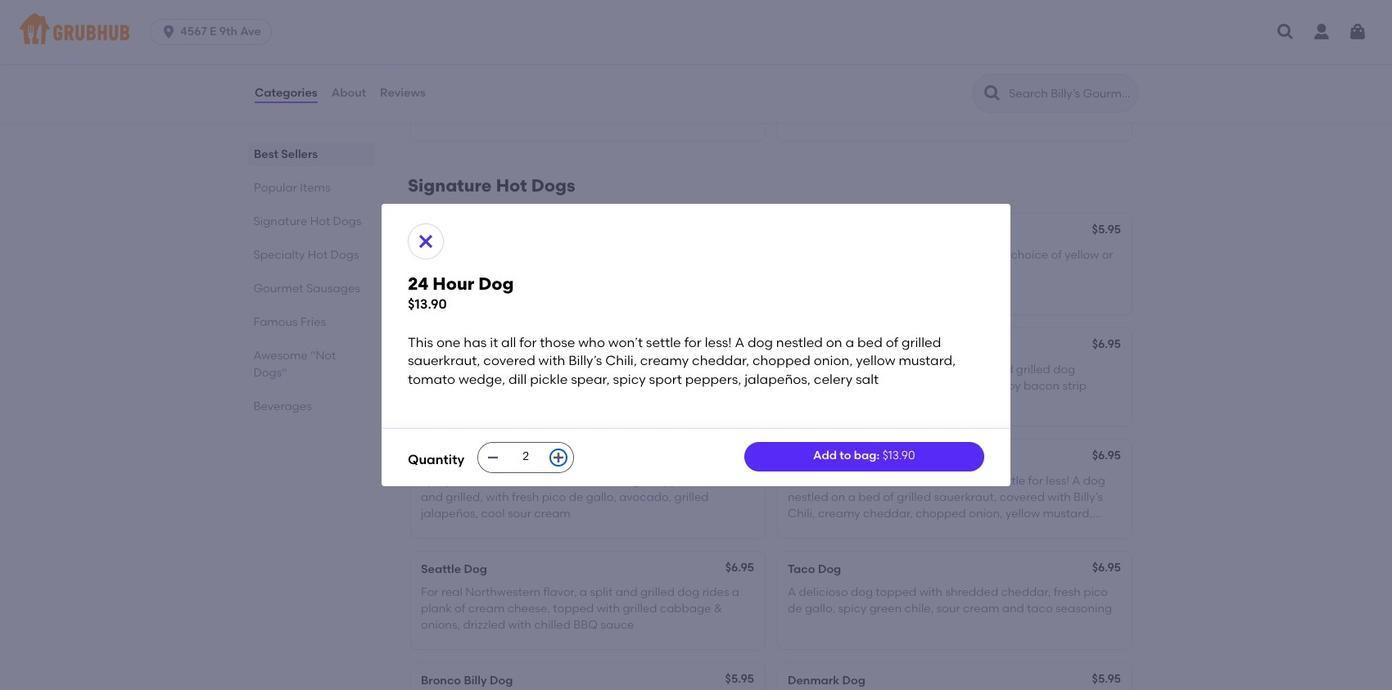 Task type: vqa. For each thing, say whether or not it's contained in the screenshot.
Upcoming
no



Task type: describe. For each thing, give the bounding box(es) containing it.
0 vertical spatial billy's
[[568, 353, 602, 369]]

4567 e 9th ave
[[180, 25, 261, 38]]

1 horizontal spatial signature hot dogs
[[408, 175, 576, 196]]

awesome "not dogs"
[[254, 349, 336, 380]]

1 vertical spatial onion,
[[814, 353, 853, 369]]

0 horizontal spatial signature hot dogs
[[254, 215, 362, 228]]

with inside 'authentic chicago-style dog slathered in yellow mustard, topped with neon green relish and chopped onion, dill pickle spear, spicy sport peppers, sliced tomato, and a dash of celery salt'
[[465, 268, 488, 282]]

sport inside 'authentic chicago-style dog slathered in yellow mustard, topped with neon green relish and chopped onion, dill pickle spear, spicy sport peppers, sliced tomato, and a dash of celery salt'
[[524, 284, 553, 298]]

1 vertical spatial dogs
[[333, 215, 362, 228]]

bronco billy dog
[[421, 674, 513, 688]]

1 vertical spatial nestled
[[788, 491, 829, 505]]

2 horizontal spatial svg image
[[552, 451, 565, 464]]

you
[[827, 248, 847, 262]]

in inside spicy south-of-the-border flavor! a dog wrapped in bacon and grilled, with fresh pico de gallo, avocado, grilled jalapeños, cool sour cream
[[696, 474, 706, 488]]

grilled up pardner!
[[902, 335, 941, 350]]

2 vertical spatial onion,
[[969, 507, 1003, 521]]

fresh inside a delicioso dog topped with shredded cheddar, fresh pico de gallo, spicy green chile, sour cream and taco seasoning
[[1054, 585, 1081, 599]]

dog inside "24 hour dog $13.90"
[[478, 274, 514, 294]]

slathered
[[584, 251, 636, 265]]

of inside for real northwestern flavor, a split and grilled dog rides a plank of cream cheese, topped with grilled cabbage & onions, drizzled with chilled bbq sauce
[[455, 602, 466, 616]]

famous fries
[[254, 315, 327, 329]]

chile,
[[905, 602, 934, 616]]

bacon inside spicy south-of-the-border flavor! a dog wrapped in bacon and grilled, with fresh pico de gallo, avocado, grilled jalapeños, cool sour cream
[[708, 474, 744, 488]]

flavor,
[[543, 585, 577, 599]]

seattle
[[421, 562, 461, 576]]

cream inside a delicioso dog topped with shredded cheddar, fresh pico de gallo, spicy green chile, sour cream and taco seasoning
[[963, 602, 999, 616]]

billy's inside a big bite of east coast flavor! this dog is smothered in billy's chili, and topped with creamy cheddar and chopped onion
[[421, 379, 450, 393]]

1 horizontal spatial sport
[[649, 372, 682, 387]]

1 vertical spatial won't
[[962, 474, 992, 488]]

0 horizontal spatial signature
[[254, 215, 308, 228]]

2 vertical spatial dill
[[875, 524, 891, 538]]

neon
[[491, 268, 519, 282]]

spicy left smothered
[[613, 372, 646, 387]]

in inside a big bite of east coast flavor! this dog is smothered in billy's chili, and topped with creamy cheddar and chopped onion
[[714, 363, 724, 376]]

0 horizontal spatial wedge,
[[459, 372, 505, 387]]

this inside a big bite of east coast flavor! this dog is smothered in billy's chili, and topped with creamy cheddar and chopped onion
[[590, 363, 613, 376]]

is
[[640, 363, 648, 376]]

2 horizontal spatial salt
[[884, 540, 904, 554]]

cheese,
[[507, 602, 550, 616]]

chopped inside 'authentic chicago-style dog slathered in yellow mustard, topped with neon green relish and chopped onion, dill pickle spear, spicy sport peppers, sliced tomato, and a dash of celery salt'
[[613, 268, 664, 282]]

"not
[[311, 349, 336, 363]]

chopped inside a big bite of east coast flavor! this dog is smothered in billy's chili, and topped with creamy cheddar and chopped onion
[[421, 396, 471, 410]]

0 vertical spatial on
[[826, 335, 842, 350]]

$6.95 for a delicioso dog topped with shredded cheddar, fresh pico de gallo, spicy green chile, sour cream and taco seasoning
[[1092, 561, 1121, 575]]

salt inside 'authentic chicago-style dog slathered in yellow mustard, topped with neon green relish and chopped onion, dill pickle spear, spicy sport peppers, sliced tomato, and a dash of celery salt'
[[501, 301, 521, 315]]

taking you to the heart of new york,with choice of yellow or brown mustard and grilled sauerkraut
[[788, 248, 1113, 278]]

a inside a big bite of east coast flavor! this dog is smothered in billy's chili, and topped with creamy cheddar and chopped onion
[[421, 363, 429, 376]]

2 horizontal spatial sport
[[998, 524, 1026, 538]]

add
[[813, 449, 837, 463]]

plank
[[421, 602, 452, 616]]

heart
[[885, 248, 915, 262]]

items
[[300, 181, 331, 195]]

$5.95 button
[[778, 75, 1132, 141]]

to inside taking you to the heart of new york,with choice of yellow or brown mustard and grilled sauerkraut
[[850, 248, 861, 262]]

creamy inside saddle up for this one, pardner! split and grilled dog topped with creamy cheddar and a crispy bacon strip
[[858, 379, 900, 393]]

and inside spicy south-of-the-border flavor! a dog wrapped in bacon and grilled, with fresh pico de gallo, avocado, grilled jalapeños, cool sour cream
[[421, 491, 443, 505]]

svg image inside the 4567 e 9th ave button
[[161, 24, 177, 40]]

a big bite of east coast flavor! this dog is smothered in billy's chili, and topped with creamy cheddar and chopped onion
[[421, 363, 724, 410]]

seattle dog
[[421, 562, 487, 576]]

2 vertical spatial billy
[[464, 674, 487, 688]]

rings.
[[516, 109, 546, 123]]

a down add to bag: $13.90
[[848, 491, 856, 505]]

1 vertical spatial wedge,
[[832, 524, 873, 538]]

coney dog
[[421, 339, 483, 353]]

pickle inside 'authentic chicago-style dog slathered in yellow mustard, topped with neon green relish and chopped onion, dill pickle spear, spicy sport peppers, sliced tomato, and a dash of celery salt'
[[421, 284, 454, 298]]

reviews button
[[379, 64, 426, 123]]

$5.95 for bronco billy dog
[[1092, 672, 1121, 686]]

with inside a delicioso dog topped with shredded cheddar, fresh pico de gallo, spicy green chile, sour cream and taco seasoning
[[919, 585, 943, 599]]

2 horizontal spatial chili,
[[788, 507, 815, 521]]

1 horizontal spatial spear,
[[571, 372, 610, 387]]

and right 'tomato,'
[[690, 284, 712, 298]]

1 horizontal spatial those
[[903, 474, 933, 488]]

0 vertical spatial tomato
[[408, 372, 455, 387]]

0 horizontal spatial &
[[471, 109, 480, 123]]

denmark
[[788, 674, 840, 688]]

quantity
[[408, 452, 465, 468]]

chicago-
[[478, 251, 531, 265]]

1 vertical spatial bed
[[858, 491, 880, 505]]

dog for billy dog
[[447, 228, 470, 242]]

0 vertical spatial sauerkraut,
[[408, 353, 480, 369]]

1 vertical spatial celery
[[814, 372, 853, 387]]

24 for 24 hour dog $13.90
[[408, 274, 429, 294]]

real
[[441, 585, 463, 599]]

of inside a big bite of east coast flavor! this dog is smothered in billy's chili, and topped with creamy cheddar and chopped onion
[[477, 363, 488, 376]]

dill inside 'authentic chicago-style dog slathered in yellow mustard, topped with neon green relish and chopped onion, dill pickle spear, spicy sport peppers, sliced tomato, and a dash of celery salt'
[[703, 268, 719, 282]]

about button
[[331, 64, 367, 123]]

shredded
[[945, 585, 998, 599]]

Input item quantity number field
[[508, 443, 544, 472]]

24 hour dog $13.90
[[408, 274, 514, 312]]

4567 e 9th ave button
[[150, 19, 278, 45]]

0 horizontal spatial who
[[578, 335, 605, 350]]

and down smothered
[[673, 379, 695, 393]]

1 vertical spatial settle
[[995, 474, 1026, 488]]

1 horizontal spatial who
[[936, 474, 959, 488]]

0 vertical spatial covered
[[483, 353, 535, 369]]

dog for seattle dog
[[464, 562, 487, 576]]

for real northwestern flavor, a split and grilled dog rides a plank of cream cheese, topped with grilled cabbage & onions, drizzled with chilled bbq sauce
[[421, 585, 740, 633]]

split
[[964, 363, 989, 376]]

0 vertical spatial onion
[[483, 109, 514, 123]]

northwestern
[[465, 585, 541, 599]]

a inside spicy south-of-the-border flavor! a dog wrapped in bacon and grilled, with fresh pico de gallo, avocado, grilled jalapeños, cool sour cream
[[607, 474, 615, 488]]

topped inside saddle up for this one, pardner! split and grilled dog topped with creamy cheddar and a crispy bacon strip
[[788, 379, 829, 393]]

this
[[865, 363, 884, 376]]

4567
[[180, 25, 207, 38]]

2 vertical spatial this
[[788, 474, 810, 488]]

2 horizontal spatial svg image
[[1348, 22, 1368, 42]]

dog inside spicy south-of-the-border flavor! a dog wrapped in bacon and grilled, with fresh pico de gallo, avocado, grilled jalapeños, cool sour cream
[[618, 474, 640, 488]]

chilled
[[534, 619, 571, 633]]

9th
[[219, 25, 237, 38]]

bacon inside saddle up for this one, pardner! split and grilled dog topped with creamy cheddar and a crispy bacon strip
[[1024, 379, 1060, 393]]

& inside for real northwestern flavor, a split and grilled dog rides a plank of cream cheese, topped with grilled cabbage & onions, drizzled with chilled bbq sauce
[[714, 602, 723, 616]]

with inside saddle up for this one, pardner! split and grilled dog topped with creamy cheddar and a crispy bacon strip
[[831, 379, 855, 393]]

taco
[[788, 562, 815, 576]]

Search Billy's Gourmet Hot Dogs search field
[[1007, 86, 1133, 102]]

1 horizontal spatial less!
[[1046, 474, 1070, 488]]

taco
[[1027, 602, 1053, 616]]

mustard
[[825, 264, 872, 278]]

in inside 'authentic chicago-style dog slathered in yellow mustard, topped with neon green relish and chopped onion, dill pickle spear, spicy sport peppers, sliced tomato, and a dash of celery salt'
[[639, 251, 649, 265]]

a inside 'authentic chicago-style dog slathered in yellow mustard, topped with neon green relish and chopped onion, dill pickle spear, spicy sport peppers, sliced tomato, and a dash of celery salt'
[[714, 284, 722, 298]]

tommy
[[822, 339, 863, 353]]

0 horizontal spatial won't
[[608, 335, 643, 350]]

1 vertical spatial mustard,
[[899, 353, 956, 369]]

famous
[[254, 315, 298, 329]]

cream inside spicy south-of-the-border flavor! a dog wrapped in bacon and grilled, with fresh pico de gallo, avocado, grilled jalapeños, cool sour cream
[[534, 507, 571, 521]]

0 vertical spatial dogs
[[531, 175, 576, 196]]

bronco
[[421, 674, 461, 688]]

taking
[[788, 248, 824, 262]]

spicy south-of-the-border flavor! a dog wrapped in bacon and grilled, with fresh pico de gallo, avocado, grilled jalapeños, cool sour cream
[[421, 474, 744, 521]]

grilled up cabbage
[[640, 585, 675, 599]]

cool
[[481, 507, 505, 521]]

e
[[210, 25, 216, 38]]

authentic
[[421, 251, 475, 265]]

topped inside a delicioso dog topped with shredded cheddar, fresh pico de gallo, spicy green chile, sour cream and taco seasoning
[[876, 585, 917, 599]]

2 vertical spatial mustard,
[[1043, 507, 1093, 521]]

tijuana
[[421, 451, 463, 465]]

bag:
[[854, 449, 880, 463]]

with inside spicy south-of-the-border flavor! a dog wrapped in bacon and grilled, with fresh pico de gallo, avocado, grilled jalapeños, cool sour cream
[[486, 491, 509, 505]]

best seller
[[431, 208, 481, 220]]

0 vertical spatial hot
[[496, 175, 527, 196]]

2 vertical spatial celery
[[848, 540, 882, 554]]

1 vertical spatial cheddar,
[[863, 507, 913, 521]]

crispy
[[988, 379, 1021, 393]]

delicioso
[[799, 585, 848, 599]]

awesome
[[254, 349, 308, 363]]

grilled,
[[446, 491, 483, 505]]

texas tommy
[[788, 339, 863, 353]]

chili, inside a big bite of east coast flavor! this dog is smothered in billy's chili, and topped with creamy cheddar and chopped onion
[[453, 379, 481, 393]]

2 vertical spatial jalapeños,
[[788, 540, 845, 554]]

green inside 'authentic chicago-style dog slathered in yellow mustard, topped with neon green relish and chopped onion, dill pickle spear, spicy sport peppers, sliced tomato, and a dash of celery salt'
[[521, 268, 554, 282]]

taco dog
[[788, 562, 841, 576]]

grilled inside spicy south-of-the-border flavor! a dog wrapped in bacon and grilled, with fresh pico de gallo, avocado, grilled jalapeños, cool sour cream
[[674, 491, 709, 505]]

2 horizontal spatial spear,
[[930, 524, 964, 538]]

yellow inside taking you to the heart of new york,with choice of yellow or brown mustard and grilled sauerkraut
[[1065, 248, 1099, 262]]

dogs"
[[254, 366, 287, 380]]

0 vertical spatial settle
[[646, 335, 681, 350]]

1 horizontal spatial signature
[[408, 175, 492, 196]]

0 vertical spatial bed
[[857, 335, 883, 350]]

billy fries & onion rings.
[[421, 109, 546, 123]]

2 vertical spatial billy's
[[1074, 491, 1103, 505]]

sauerkraut
[[937, 264, 997, 278]]

gourmet sausages
[[254, 282, 361, 296]]

hour for 24 hour dog
[[804, 451, 831, 465]]

search icon image
[[983, 84, 1002, 103]]

seasoning
[[1056, 602, 1112, 616]]

border
[[530, 474, 567, 488]]

1 vertical spatial one
[[813, 474, 834, 488]]

0 vertical spatial one
[[436, 335, 461, 350]]

cream inside for real northwestern flavor, a split and grilled dog rides a plank of cream cheese, topped with grilled cabbage & onions, drizzled with chilled bbq sauce
[[468, 602, 505, 616]]

1 horizontal spatial svg image
[[1276, 22, 1296, 42]]

1 vertical spatial hot
[[311, 215, 331, 228]]

and down slathered
[[588, 268, 610, 282]]

of up one,
[[886, 335, 898, 350]]

1 vertical spatial on
[[831, 491, 845, 505]]

dog for denmark dog
[[842, 674, 866, 688]]

spicy up "shredded"
[[966, 524, 995, 538]]

texas
[[788, 339, 819, 353]]

or
[[1102, 248, 1113, 262]]

gallo, inside spicy south-of-the-border flavor! a dog wrapped in bacon and grilled, with fresh pico de gallo, avocado, grilled jalapeños, cool sour cream
[[586, 491, 617, 505]]

tijuana dog
[[421, 451, 489, 465]]

and down east
[[483, 379, 505, 393]]

smothered
[[651, 363, 711, 376]]

0 vertical spatial has
[[464, 335, 487, 350]]

1 vertical spatial has
[[836, 474, 856, 488]]

best sellers
[[254, 147, 318, 161]]

spicy inside a delicioso dog topped with shredded cheddar, fresh pico de gallo, spicy green chile, sour cream and taco seasoning
[[838, 602, 867, 616]]

$7.95
[[727, 449, 754, 463]]

0 vertical spatial it
[[490, 335, 498, 350]]

fries
[[301, 315, 327, 329]]

sliced
[[608, 284, 640, 298]]

brown
[[788, 264, 823, 278]]

up
[[830, 363, 844, 376]]

24 for 24 hour dog
[[788, 451, 801, 465]]

0 vertical spatial cheddar,
[[692, 353, 749, 369]]

relish
[[556, 268, 585, 282]]

0 vertical spatial nestled
[[776, 335, 823, 350]]

1 vertical spatial this one has it all for those who won't settle for less! a dog nestled on a bed of grilled sauerkraut, covered with billy's chili, creamy cheddar, chopped onion, yellow mustard, tomato wedge, dill pickle spear, spicy sport peppers, jalapeños, celery salt
[[788, 474, 1105, 554]]

2 vertical spatial hot
[[308, 248, 328, 262]]

cheddar, inside a delicioso dog topped with shredded cheddar, fresh pico de gallo, spicy green chile, sour cream and taco seasoning
[[1001, 585, 1051, 599]]

1 vertical spatial covered
[[1000, 491, 1045, 505]]

2 vertical spatial dogs
[[331, 248, 359, 262]]

2 horizontal spatial peppers,
[[1029, 524, 1078, 538]]

for
[[421, 585, 439, 599]]

$5.95 for frings
[[1092, 84, 1121, 98]]

0 horizontal spatial less!
[[705, 335, 732, 350]]



Task type: locate. For each thing, give the bounding box(es) containing it.
a right 'tomato,'
[[714, 284, 722, 298]]

1 vertical spatial this
[[590, 363, 613, 376]]

dog for coney dog
[[460, 339, 483, 353]]

flavor! inside a big bite of east coast flavor! this dog is smothered in billy's chili, and topped with creamy cheddar and chopped onion
[[553, 363, 588, 376]]

coast
[[517, 363, 551, 376]]

those down add to bag: $13.90
[[903, 474, 933, 488]]

0 vertical spatial onion,
[[666, 268, 700, 282]]

dogs up sausages
[[331, 248, 359, 262]]

1 vertical spatial tomato
[[788, 524, 829, 538]]

dog
[[559, 251, 581, 265], [748, 335, 773, 350], [615, 363, 637, 376], [1053, 363, 1075, 376], [618, 474, 640, 488], [1083, 474, 1105, 488], [678, 585, 700, 599], [851, 585, 873, 599]]

and right split
[[616, 585, 638, 599]]

seller
[[454, 208, 481, 220]]

0 vertical spatial this one has it all for those who won't settle for less! a dog nestled on a bed of grilled sauerkraut, covered with billy's chili, creamy cheddar, chopped onion, yellow mustard, tomato wedge, dill pickle spear, spicy sport peppers, jalapeños, celery salt
[[408, 335, 959, 387]]

this down '24 hour dog'
[[788, 474, 810, 488]]

cream up drizzled
[[468, 602, 505, 616]]

best up billy dog
[[431, 208, 452, 220]]

pico inside spicy south-of-the-border flavor! a dog wrapped in bacon and grilled, with fresh pico de gallo, avocado, grilled jalapeños, cool sour cream
[[542, 491, 566, 505]]

hot down rings.
[[496, 175, 527, 196]]

yellow inside 'authentic chicago-style dog slathered in yellow mustard, topped with neon green relish and chopped onion, dill pickle spear, spicy sport peppers, sliced tomato, and a dash of celery salt'
[[651, 251, 686, 265]]

on up the up in the bottom of the page
[[826, 335, 842, 350]]

1 vertical spatial signature hot dogs
[[254, 215, 362, 228]]

fries
[[445, 109, 468, 123]]

for inside saddle up for this one, pardner! split and grilled dog topped with creamy cheddar and a crispy bacon strip
[[847, 363, 862, 376]]

this left is
[[590, 363, 613, 376]]

grilled up sauce
[[623, 602, 657, 616]]

sour inside a delicioso dog topped with shredded cheddar, fresh pico de gallo, spicy green chile, sour cream and taco seasoning
[[937, 602, 960, 616]]

sport right is
[[649, 372, 682, 387]]

1 horizontal spatial chili,
[[605, 353, 637, 369]]

sour inside spicy south-of-the-border flavor! a dog wrapped in bacon and grilled, with fresh pico de gallo, avocado, grilled jalapeños, cool sour cream
[[508, 507, 531, 521]]

pickle right east
[[530, 372, 568, 387]]

topped inside a big bite of east coast flavor! this dog is smothered in billy's chili, and topped with creamy cheddar and chopped onion
[[508, 379, 549, 393]]

fresh inside spicy south-of-the-border flavor! a dog wrapped in bacon and grilled, with fresh pico de gallo, avocado, grilled jalapeños, cool sour cream
[[512, 491, 539, 505]]

0 horizontal spatial it
[[490, 335, 498, 350]]

all
[[501, 335, 516, 350], [869, 474, 882, 488]]

best left the sellers
[[254, 147, 278, 161]]

2 horizontal spatial pickle
[[894, 524, 927, 538]]

1 horizontal spatial peppers,
[[685, 372, 742, 387]]

signature hot dogs up seller
[[408, 175, 576, 196]]

and down split
[[953, 379, 975, 393]]

$6.95 for saddle up for this one, pardner! split and grilled dog topped with creamy cheddar and a crispy bacon strip
[[1092, 338, 1121, 352]]

24 inside "24 hour dog $13.90"
[[408, 274, 429, 294]]

won't
[[608, 335, 643, 350], [962, 474, 992, 488]]

1 horizontal spatial green
[[870, 602, 902, 616]]

mustard, inside 'authentic chicago-style dog slathered in yellow mustard, topped with neon green relish and chopped onion, dill pickle spear, spicy sport peppers, sliced tomato, and a dash of celery salt'
[[689, 251, 738, 265]]

1 horizontal spatial svg image
[[487, 451, 500, 464]]

dog inside a big bite of east coast flavor! this dog is smothered in billy's chili, and topped with creamy cheddar and chopped onion
[[615, 363, 637, 376]]

de left "avocado,"
[[569, 491, 583, 505]]

best for best sellers
[[254, 147, 278, 161]]

1 vertical spatial salt
[[856, 372, 879, 387]]

sport up "shredded"
[[998, 524, 1026, 538]]

$13.90 inside "24 hour dog $13.90"
[[408, 297, 447, 312]]

dog for tijuana dog
[[466, 451, 489, 465]]

pickle up the "dash"
[[421, 284, 454, 298]]

grilled down heart
[[900, 264, 934, 278]]

0 horizontal spatial svg image
[[161, 24, 177, 40]]

tomato,
[[643, 284, 687, 298]]

on down '24 hour dog'
[[831, 491, 845, 505]]

cheddar, up "taco"
[[1001, 585, 1051, 599]]

bacon
[[1024, 379, 1060, 393], [708, 474, 744, 488]]

style
[[531, 251, 556, 265]]

1 vertical spatial all
[[869, 474, 882, 488]]

dogs
[[531, 175, 576, 196], [333, 215, 362, 228], [331, 248, 359, 262]]

it
[[490, 335, 498, 350], [859, 474, 866, 488]]

$6.95 for for real northwestern flavor, a split and grilled dog rides a plank of cream cheese, topped with grilled cabbage & onions, drizzled with chilled bbq sauce
[[725, 561, 754, 575]]

0 horizontal spatial sour
[[508, 507, 531, 521]]

0 vertical spatial sport
[[524, 284, 553, 298]]

drizzled
[[463, 619, 505, 633]]

1 horizontal spatial cheddar,
[[863, 507, 913, 521]]

0 horizontal spatial 24
[[408, 274, 429, 294]]

celery inside 'authentic chicago-style dog slathered in yellow mustard, topped with neon green relish and chopped onion, dill pickle spear, spicy sport peppers, sliced tomato, and a dash of celery salt'
[[465, 301, 499, 315]]

a down split
[[978, 379, 985, 393]]

pico inside a delicioso dog topped with shredded cheddar, fresh pico de gallo, spicy green chile, sour cream and taco seasoning
[[1084, 585, 1108, 599]]

a inside saddle up for this one, pardner! split and grilled dog topped with creamy cheddar and a crispy bacon strip
[[978, 379, 985, 393]]

of right choice
[[1051, 248, 1062, 262]]

peppers, right is
[[685, 372, 742, 387]]

those
[[540, 335, 575, 350], [903, 474, 933, 488]]

celery
[[465, 301, 499, 315], [814, 372, 853, 387], [848, 540, 882, 554]]

de
[[569, 491, 583, 505], [788, 602, 802, 616]]

1 vertical spatial dill
[[509, 372, 527, 387]]

0 vertical spatial mustard,
[[689, 251, 738, 265]]

1 cheddar from the left
[[623, 379, 671, 393]]

nestled down '24 hour dog'
[[788, 491, 829, 505]]

salt down the neon
[[501, 301, 521, 315]]

jalapeños, inside spicy south-of-the-border flavor! a dog wrapped in bacon and grilled, with fresh pico de gallo, avocado, grilled jalapeños, cool sour cream
[[421, 507, 478, 521]]

peppers, inside 'authentic chicago-style dog slathered in yellow mustard, topped with neon green relish and chopped onion, dill pickle spear, spicy sport peppers, sliced tomato, and a dash of celery salt'
[[556, 284, 605, 298]]

signature hot dogs up specialty hot dogs
[[254, 215, 362, 228]]

2 vertical spatial pickle
[[894, 524, 927, 538]]

de inside a delicioso dog topped with shredded cheddar, fresh pico de gallo, spicy green chile, sour cream and taco seasoning
[[788, 602, 802, 616]]

0 horizontal spatial in
[[639, 251, 649, 265]]

0 horizontal spatial dill
[[509, 372, 527, 387]]

0 vertical spatial all
[[501, 335, 516, 350]]

0 horizontal spatial all
[[501, 335, 516, 350]]

1 horizontal spatial all
[[869, 474, 882, 488]]

svg image up border
[[552, 451, 565, 464]]

1 horizontal spatial hour
[[804, 451, 831, 465]]

grilled down add to bag: $13.90
[[897, 491, 931, 505]]

best for best seller
[[431, 208, 452, 220]]

peppers, up "taco"
[[1029, 524, 1078, 538]]

svg image
[[416, 232, 436, 252], [487, 451, 500, 464], [552, 451, 565, 464]]

billy down frings
[[421, 109, 443, 123]]

grilled inside saddle up for this one, pardner! split and grilled dog topped with creamy cheddar and a crispy bacon strip
[[1016, 363, 1051, 376]]

0 horizontal spatial svg image
[[416, 232, 436, 252]]

1 vertical spatial those
[[903, 474, 933, 488]]

cheddar inside a big bite of east coast flavor! this dog is smothered in billy's chili, and topped with creamy cheddar and chopped onion
[[623, 379, 671, 393]]

0 vertical spatial peppers,
[[556, 284, 605, 298]]

with inside a big bite of east coast flavor! this dog is smothered in billy's chili, and topped with creamy cheddar and chopped onion
[[552, 379, 575, 393]]

tomato
[[408, 372, 455, 387], [788, 524, 829, 538]]

0 horizontal spatial best
[[254, 147, 278, 161]]

flavor! inside spicy south-of-the-border flavor! a dog wrapped in bacon and grilled, with fresh pico de gallo, avocado, grilled jalapeños, cool sour cream
[[570, 474, 604, 488]]

green
[[521, 268, 554, 282], [870, 602, 902, 616]]

0 horizontal spatial $13.90
[[408, 297, 447, 312]]

topped
[[421, 268, 462, 282], [508, 379, 549, 393], [788, 379, 829, 393], [876, 585, 917, 599], [553, 602, 594, 616]]

0 horizontal spatial pickle
[[421, 284, 454, 298]]

gallo, left "avocado,"
[[586, 491, 617, 505]]

to left the
[[850, 248, 861, 262]]

topped up bbq
[[553, 602, 594, 616]]

and up crispy
[[991, 363, 1013, 376]]

cream down "shredded"
[[963, 602, 999, 616]]

0 vertical spatial $13.90
[[408, 297, 447, 312]]

1 vertical spatial sauerkraut,
[[934, 491, 997, 505]]

2 vertical spatial salt
[[884, 540, 904, 554]]

the-
[[506, 474, 530, 488]]

$13.90 for add to bag:
[[883, 449, 915, 463]]

less!
[[705, 335, 732, 350], [1046, 474, 1070, 488]]

grilled up crispy
[[1016, 363, 1051, 376]]

choice
[[1011, 248, 1048, 262]]

green down style at the left top
[[521, 268, 554, 282]]

sauerkraut,
[[408, 353, 480, 369], [934, 491, 997, 505]]

1 vertical spatial it
[[859, 474, 866, 488]]

creamy inside a big bite of east coast flavor! this dog is smothered in billy's chili, and topped with creamy cheddar and chopped onion
[[578, 379, 620, 393]]

cabbage
[[660, 602, 711, 616]]

topped down coast
[[508, 379, 549, 393]]

billy for billy fries & onion rings.
[[421, 109, 443, 123]]

$6.95 for this one has it all for those who won't settle for less! a dog nestled on a bed of grilled sauerkraut, covered with billy's chili, creamy cheddar, chopped onion, yellow mustard, tomato wedge, dill pickle spear, spicy sport peppers, jalapeños, celery salt
[[1092, 449, 1121, 463]]

popular items
[[254, 181, 331, 195]]

spear, down authentic
[[457, 284, 490, 298]]

2 vertical spatial peppers,
[[1029, 524, 1078, 538]]

0 horizontal spatial billy's
[[421, 379, 450, 393]]

york,with
[[959, 248, 1008, 262]]

0 horizontal spatial mustard,
[[689, 251, 738, 265]]

0 vertical spatial those
[[540, 335, 575, 350]]

and down the
[[875, 264, 897, 278]]

celery up delicioso
[[848, 540, 882, 554]]

1 vertical spatial 24
[[788, 451, 801, 465]]

cheddar inside saddle up for this one, pardner! split and grilled dog topped with creamy cheddar and a crispy bacon strip
[[903, 379, 950, 393]]

1 vertical spatial billy
[[421, 228, 444, 242]]

$6.95
[[725, 338, 754, 352], [1092, 338, 1121, 352], [1092, 449, 1121, 463], [725, 561, 754, 575], [1092, 561, 1121, 575]]

$13.90 up the coney
[[408, 297, 447, 312]]

onion down east
[[474, 396, 505, 410]]

grilled inside taking you to the heart of new york,with choice of yellow or brown mustard and grilled sauerkraut
[[900, 264, 934, 278]]

of down add to bag: $13.90
[[883, 491, 894, 505]]

salt up a delicioso dog topped with shredded cheddar, fresh pico de gallo, spicy green chile, sour cream and taco seasoning
[[884, 540, 904, 554]]

0 vertical spatial best
[[254, 147, 278, 161]]

sauce
[[601, 619, 634, 633]]

jalapeños, down texas
[[745, 372, 811, 387]]

all up east
[[501, 335, 516, 350]]

1 vertical spatial onion
[[474, 396, 505, 410]]

0 vertical spatial won't
[[608, 335, 643, 350]]

billy for billy dog
[[421, 228, 444, 242]]

reviews
[[380, 86, 426, 100]]

nestled
[[776, 335, 823, 350], [788, 491, 829, 505]]

of-
[[491, 474, 506, 488]]

$13.90
[[408, 297, 447, 312], [883, 449, 915, 463]]

popular
[[254, 181, 297, 195]]

in right wrapped on the bottom left
[[696, 474, 706, 488]]

1 vertical spatial fresh
[[1054, 585, 1081, 599]]

settle
[[646, 335, 681, 350], [995, 474, 1026, 488]]

hour left bag:
[[804, 451, 831, 465]]

jalapeños,
[[745, 372, 811, 387], [421, 507, 478, 521], [788, 540, 845, 554]]

sour
[[508, 507, 531, 521], [937, 602, 960, 616]]

sausages
[[307, 282, 361, 296]]

24 up the "dash"
[[408, 274, 429, 294]]

1 vertical spatial to
[[840, 449, 851, 463]]

billy up authentic
[[421, 228, 444, 242]]

a right rides
[[732, 585, 740, 599]]

0 vertical spatial jalapeños,
[[745, 372, 811, 387]]

beverages
[[254, 400, 312, 414]]

of inside 'authentic chicago-style dog slathered in yellow mustard, topped with neon green relish and chopped onion, dill pickle spear, spicy sport peppers, sliced tomato, and a dash of celery salt'
[[451, 301, 462, 315]]

dog inside saddle up for this one, pardner! split and grilled dog topped with creamy cheddar and a crispy bacon strip
[[1053, 363, 1075, 376]]

onion, inside 'authentic chicago-style dog slathered in yellow mustard, topped with neon green relish and chopped onion, dill pickle spear, spicy sport peppers, sliced tomato, and a dash of celery salt'
[[666, 268, 700, 282]]

billy right bronco
[[464, 674, 487, 688]]

0 horizontal spatial gallo,
[[586, 491, 617, 505]]

1 horizontal spatial it
[[859, 474, 866, 488]]

wedge, up taco dog
[[832, 524, 873, 538]]

and inside for real northwestern flavor, a split and grilled dog rides a plank of cream cheese, topped with grilled cabbage & onions, drizzled with chilled bbq sauce
[[616, 585, 638, 599]]

signature up 'specialty' at the left of page
[[254, 215, 308, 228]]

1 vertical spatial hour
[[804, 451, 831, 465]]

specialty
[[254, 248, 305, 262]]

split
[[590, 585, 613, 599]]

1 vertical spatial &
[[714, 602, 723, 616]]

spear, inside 'authentic chicago-style dog slathered in yellow mustard, topped with neon green relish and chopped onion, dill pickle spear, spicy sport peppers, sliced tomato, and a dash of celery salt'
[[457, 284, 490, 298]]

2 horizontal spatial billy's
[[1074, 491, 1103, 505]]

1 vertical spatial sour
[[937, 602, 960, 616]]

hour for 24 hour dog $13.90
[[433, 274, 474, 294]]

spear,
[[457, 284, 490, 298], [571, 372, 610, 387], [930, 524, 964, 538]]

svg image down best seller
[[416, 232, 436, 252]]

a delicioso dog topped with shredded cheddar, fresh pico de gallo, spicy green chile, sour cream and taco seasoning
[[788, 585, 1112, 616]]

fresh down the-
[[512, 491, 539, 505]]

cheddar
[[623, 379, 671, 393], [903, 379, 950, 393]]

spicy down delicioso
[[838, 602, 867, 616]]

sour right cool
[[508, 507, 531, 521]]

jalapeños, down grilled,
[[421, 507, 478, 521]]

0 vertical spatial to
[[850, 248, 861, 262]]

tomato down the coney
[[408, 372, 455, 387]]

a inside a delicioso dog topped with shredded cheddar, fresh pico de gallo, spicy green chile, sour cream and taco seasoning
[[788, 585, 796, 599]]

avocado,
[[619, 491, 672, 505]]

$13.90 for 24 hour dog
[[408, 297, 447, 312]]

1 vertical spatial who
[[936, 474, 959, 488]]

onion, up 'tomato,'
[[666, 268, 700, 282]]

$5.95 inside button
[[1092, 84, 1121, 98]]

a
[[735, 335, 744, 350], [421, 363, 429, 376], [607, 474, 615, 488], [1072, 474, 1081, 488], [788, 585, 796, 599]]

in right smothered
[[714, 363, 724, 376]]

to
[[850, 248, 861, 262], [840, 449, 851, 463]]

green inside a delicioso dog topped with shredded cheddar, fresh pico de gallo, spicy green chile, sour cream and taco seasoning
[[870, 602, 902, 616]]

spicy inside 'authentic chicago-style dog slathered in yellow mustard, topped with neon green relish and chopped onion, dill pickle spear, spicy sport peppers, sliced tomato, and a dash of celery salt'
[[493, 284, 522, 298]]

authentic chicago-style dog slathered in yellow mustard, topped with neon green relish and chopped onion, dill pickle spear, spicy sport peppers, sliced tomato, and a dash of celery salt
[[421, 251, 738, 315]]

bed
[[857, 335, 883, 350], [858, 491, 880, 505]]

gallo, inside a delicioso dog topped with shredded cheddar, fresh pico de gallo, spicy green chile, sour cream and taco seasoning
[[805, 602, 835, 616]]

dog for taco dog
[[818, 562, 841, 576]]

hot up gourmet sausages
[[308, 248, 328, 262]]

about
[[331, 86, 366, 100]]

1 vertical spatial less!
[[1046, 474, 1070, 488]]

categories button
[[254, 64, 318, 123]]

onions,
[[421, 619, 460, 633]]

bbq
[[573, 619, 598, 633]]

1 horizontal spatial covered
[[1000, 491, 1045, 505]]

chili, up taco
[[788, 507, 815, 521]]

green left chile,
[[870, 602, 902, 616]]

2 vertical spatial cheddar,
[[1001, 585, 1051, 599]]

topped inside 'authentic chicago-style dog slathered in yellow mustard, topped with neon green relish and chopped onion, dill pickle spear, spicy sport peppers, sliced tomato, and a dash of celery salt'
[[421, 268, 462, 282]]

2 horizontal spatial mustard,
[[1043, 507, 1093, 521]]

$5.95 for best seller
[[1092, 223, 1121, 237]]

dog inside a delicioso dog topped with shredded cheddar, fresh pico de gallo, spicy green chile, sour cream and taco seasoning
[[851, 585, 873, 599]]

peppers, down relish
[[556, 284, 605, 298]]

de inside spicy south-of-the-border flavor! a dog wrapped in bacon and grilled, with fresh pico de gallo, avocado, grilled jalapeños, cool sour cream
[[569, 491, 583, 505]]

cheddar,
[[692, 353, 749, 369], [863, 507, 913, 521], [1001, 585, 1051, 599]]

svg image
[[1276, 22, 1296, 42], [1348, 22, 1368, 42], [161, 24, 177, 40]]

and inside a delicioso dog topped with shredded cheddar, fresh pico de gallo, spicy green chile, sour cream and taco seasoning
[[1002, 602, 1024, 616]]

one up big
[[436, 335, 461, 350]]

billy's
[[568, 353, 602, 369], [421, 379, 450, 393], [1074, 491, 1103, 505]]

1 horizontal spatial this
[[590, 363, 613, 376]]

wrapped
[[643, 474, 693, 488]]

and inside taking you to the heart of new york,with choice of yellow or brown mustard and grilled sauerkraut
[[875, 264, 897, 278]]

dog inside for real northwestern flavor, a split and grilled dog rides a plank of cream cheese, topped with grilled cabbage & onions, drizzled with chilled bbq sauce
[[678, 585, 700, 599]]

of down real
[[455, 602, 466, 616]]

topped up chile,
[[876, 585, 917, 599]]

onion inside a big bite of east coast flavor! this dog is smothered in billy's chili, and topped with creamy cheddar and chopped onion
[[474, 396, 505, 410]]

nestled up 'saddle'
[[776, 335, 823, 350]]

wedge,
[[459, 372, 505, 387], [832, 524, 873, 538]]

of right the "dash"
[[451, 301, 462, 315]]

celery down the neon
[[465, 301, 499, 315]]

grilled down wrapped on the bottom left
[[674, 491, 709, 505]]

1 horizontal spatial onion,
[[814, 353, 853, 369]]

pardner!
[[914, 363, 962, 376]]

0 vertical spatial de
[[569, 491, 583, 505]]

0 vertical spatial chili,
[[605, 353, 637, 369]]

2 horizontal spatial cream
[[963, 602, 999, 616]]

topped inside for real northwestern flavor, a split and grilled dog rides a plank of cream cheese, topped with grilled cabbage & onions, drizzled with chilled bbq sauce
[[553, 602, 594, 616]]

2 vertical spatial chili,
[[788, 507, 815, 521]]

cheddar, down bag:
[[863, 507, 913, 521]]

those up coast
[[540, 335, 575, 350]]

0 horizontal spatial this
[[408, 335, 433, 350]]

a right texas
[[846, 335, 854, 350]]

specialty hot dogs
[[254, 248, 359, 262]]

$6.95 for a big bite of east coast flavor! this dog is smothered in billy's chili, and topped with creamy cheddar and chopped onion
[[725, 338, 754, 352]]

dash
[[421, 301, 448, 315]]

1 horizontal spatial in
[[696, 474, 706, 488]]

2 cheddar from the left
[[903, 379, 950, 393]]

denmark dog
[[788, 674, 866, 688]]

gallo, down delicioso
[[805, 602, 835, 616]]

dog inside 'authentic chicago-style dog slathered in yellow mustard, topped with neon green relish and chopped onion, dill pickle spear, spicy sport peppers, sliced tomato, and a dash of celery salt'
[[559, 251, 581, 265]]

gourmet
[[254, 282, 304, 296]]

sport down style at the left top
[[524, 284, 553, 298]]

cream
[[534, 507, 571, 521], [468, 602, 505, 616], [963, 602, 999, 616]]

onion, up "shredded"
[[969, 507, 1003, 521]]

1 horizontal spatial salt
[[856, 372, 879, 387]]

bed down bag:
[[858, 491, 880, 505]]

$13.90 right bag:
[[883, 449, 915, 463]]

flavor! right coast
[[553, 363, 588, 376]]

new
[[931, 248, 956, 262]]

bed up this
[[857, 335, 883, 350]]

bite
[[452, 363, 474, 376]]

of
[[918, 248, 929, 262], [1051, 248, 1062, 262], [451, 301, 462, 315], [886, 335, 898, 350], [477, 363, 488, 376], [883, 491, 894, 505], [455, 602, 466, 616]]

spear, up "shredded"
[[930, 524, 964, 538]]

1 horizontal spatial tomato
[[788, 524, 829, 538]]

2 horizontal spatial in
[[714, 363, 724, 376]]

hour inside "24 hour dog $13.90"
[[433, 274, 474, 294]]

this up big
[[408, 335, 433, 350]]

0 horizontal spatial sauerkraut,
[[408, 353, 480, 369]]

onion left rings.
[[483, 109, 514, 123]]

spear, left is
[[571, 372, 610, 387]]

1 horizontal spatial pickle
[[530, 372, 568, 387]]

coney
[[421, 339, 457, 353]]

of left new
[[918, 248, 929, 262]]

yellow
[[1065, 248, 1099, 262], [651, 251, 686, 265], [856, 353, 896, 369], [1006, 507, 1040, 521]]

sellers
[[281, 147, 318, 161]]

a left split
[[580, 585, 587, 599]]

0 vertical spatial wedge,
[[459, 372, 505, 387]]

frings
[[421, 86, 455, 100]]

one down '24 hour dog'
[[813, 474, 834, 488]]

tomato up taco dog
[[788, 524, 829, 538]]

main navigation navigation
[[0, 0, 1392, 64]]

spicy
[[421, 474, 451, 488]]

creamy
[[640, 353, 689, 369], [578, 379, 620, 393], [858, 379, 900, 393], [818, 507, 860, 521]]

2 horizontal spatial this
[[788, 474, 810, 488]]

dogs up style at the left top
[[531, 175, 576, 196]]

east
[[490, 363, 514, 376]]

big
[[432, 363, 450, 376]]

& right the "fries"
[[471, 109, 480, 123]]

pico up seasoning
[[1084, 585, 1108, 599]]

2 vertical spatial sport
[[998, 524, 1026, 538]]

onion, down texas tommy
[[814, 353, 853, 369]]



